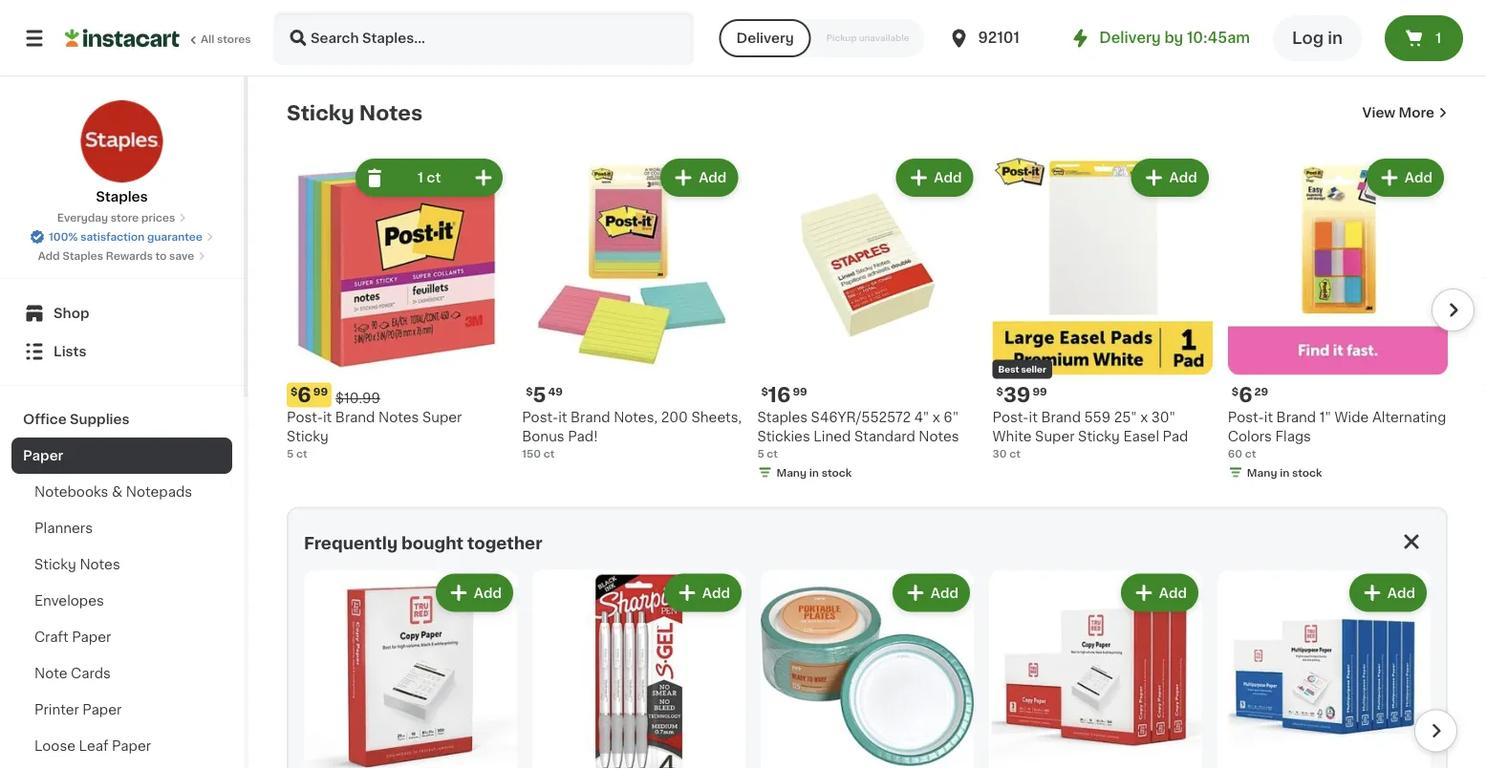 Task type: describe. For each thing, give the bounding box(es) containing it.
super for 39
[[1035, 430, 1075, 443]]

dr1118-
[[845, 0, 897, 3]]

ct inside staples s46yr/552572 4" x 6" stickies lined standard notes 5 ct
[[767, 448, 778, 459]]

pad
[[1163, 430, 1189, 443]]

together
[[467, 535, 542, 552]]

many for 6
[[1247, 467, 1278, 478]]

remove post-it brand notes super sticky image
[[363, 167, 386, 189]]

printer paper link
[[11, 692, 232, 728]]

paper down printer paper "link"
[[112, 740, 151, 753]]

super for $10.99
[[422, 411, 462, 424]]

$ 5 49
[[526, 385, 563, 405]]

5 inside $ 6 99 $10.99 post-it brand notes super sticky 5 ct
[[287, 448, 294, 459]]

staples 5" x 8" phone & address book - black
[[1228, 0, 1445, 22]]

office supplies link
[[11, 402, 232, 438]]

1 for 1
[[1436, 32, 1442, 45]]

it inside $ 6 99 $10.99 post-it brand notes super sticky 5 ct
[[323, 411, 332, 424]]

product group containing 39
[[993, 155, 1213, 461]]

weekly inside staples 2024 weekly & monthly planner st17388-24 - assorted colors in
[[378, 0, 428, 3]]

post-it brand 1" wide alternating colors flags 60 ct
[[1228, 411, 1447, 459]]

product group containing 16
[[758, 155, 978, 484]]

colors inside staples 2024 weekly & monthly planner st17388-24 - assorted colors in
[[287, 28, 331, 41]]

save
[[169, 251, 194, 261]]

staples logo image
[[80, 99, 164, 184]]

$ 16 99
[[761, 385, 808, 405]]

6"
[[944, 411, 959, 424]]

25"
[[1114, 411, 1137, 424]]

in inside product group
[[809, 467, 819, 478]]

address
[[1390, 0, 1445, 3]]

notes,
[[614, 411, 658, 424]]

notebooks & notepads link
[[11, 474, 232, 510]]

frequently bought together section
[[277, 507, 1458, 770]]

view
[[1363, 106, 1396, 120]]

black inside tru red 8.5" x 11" black weekly planner
[[640, 0, 676, 3]]

printer
[[34, 704, 79, 717]]

product group containing 5
[[522, 155, 742, 461]]

starter
[[758, 28, 804, 41]]

frequently
[[304, 535, 398, 552]]

monthly inside staples 2024 weekly & monthly planner st17388-24 - assorted colors in
[[445, 0, 501, 3]]

prices
[[141, 213, 175, 223]]

pad!
[[568, 430, 598, 443]]

$ for 16
[[761, 386, 768, 397]]

many for 16
[[777, 467, 807, 478]]

standard
[[855, 430, 916, 443]]

envelopes link
[[11, 583, 232, 619]]

11"
[[619, 0, 636, 3]]

staples inside staples link
[[96, 190, 148, 204]]

weekly inside willow creek press 37096 2023- 2024 retro checkers academic weekly & monthly planner - multicolor
[[993, 28, 1042, 41]]

24
[[404, 9, 420, 22]]

x inside post-it brand 559 25" x 30" white super sticky easel pad 30 ct
[[1141, 411, 1148, 424]]

guarantee
[[147, 232, 203, 242]]

academic
[[1138, 9, 1206, 22]]

brand for flags
[[1277, 411, 1317, 424]]

2024 inside staples 2024 weekly & monthly planner st17388-24 - assorted colors in
[[341, 0, 375, 3]]

staples for stickies
[[758, 411, 808, 424]]

glance
[[794, 0, 841, 3]]

delivery by 10:45am link
[[1069, 27, 1251, 50]]

sheets,
[[692, 411, 742, 424]]

staples s46yr/552572 4" x 6" stickies lined standard notes 5 ct
[[758, 411, 960, 459]]

92101 button
[[948, 11, 1063, 65]]

it for 60
[[1265, 411, 1273, 424]]

post-it brand 559 25" x 30" white super sticky easel pad 30 ct
[[993, 411, 1189, 459]]

2023-
[[1170, 0, 1210, 3]]

notebooks
[[34, 486, 108, 499]]

planner inside tru red 8.5" x 11" black weekly planner
[[522, 9, 573, 22]]

colors inside post-it brand 1" wide alternating colors flags 60 ct
[[1228, 430, 1272, 443]]

envelopes
[[34, 595, 104, 608]]

150
[[522, 448, 541, 459]]

staples for &
[[1228, 0, 1279, 3]]

$ for 6
[[1232, 386, 1239, 397]]

craft paper
[[34, 631, 111, 644]]

many in stock for 16
[[777, 467, 852, 478]]

add staples rewards to save
[[38, 251, 194, 261]]

it for super
[[1029, 411, 1038, 424]]

8"
[[1311, 0, 1326, 3]]

note
[[34, 667, 67, 681]]

bonus
[[522, 430, 565, 443]]

service type group
[[719, 19, 925, 57]]

- inside willow creek press 37096 2023- 2024 retro checkers academic weekly & monthly planner - multicolor
[[1173, 28, 1179, 41]]

- for book
[[1266, 9, 1272, 22]]

alternating
[[1373, 411, 1447, 424]]

everyday store prices link
[[57, 210, 187, 226]]

6 for 6
[[1239, 385, 1253, 405]]

view more link
[[1363, 103, 1448, 123]]

brand for white
[[1041, 411, 1081, 424]]

8.5" inside tru red 8.5" x 11" black weekly planner
[[577, 0, 605, 3]]

10:45am
[[1187, 31, 1251, 45]]

white
[[993, 430, 1032, 443]]

by
[[1165, 31, 1184, 45]]

post-it brand notes, 200 sheets, bonus pad! 150 ct
[[522, 411, 742, 459]]

8.5" inside at-a-glance dr1118-040 5.5" x 8.5" assorted colors fashion starter set planner
[[758, 9, 785, 22]]

store
[[111, 213, 139, 223]]

weekly inside tru red 8.5" x 11" black weekly planner
[[680, 0, 729, 3]]

5"
[[1282, 0, 1297, 3]]

delivery button
[[719, 19, 811, 57]]

49
[[548, 386, 563, 397]]

note cards link
[[11, 656, 232, 692]]

item carousel region containing add
[[277, 563, 1458, 770]]

040
[[897, 0, 925, 3]]

planner inside willow creek press 37096 2023- 2024 retro checkers academic weekly & monthly planner - multicolor
[[1118, 28, 1169, 41]]

seller
[[1021, 365, 1047, 374]]

tru
[[522, 0, 543, 3]]

monthly inside willow creek press 37096 2023- 2024 retro checkers academic weekly & monthly planner - multicolor
[[1060, 28, 1115, 41]]

stickies
[[758, 430, 810, 443]]

rewards
[[106, 251, 153, 261]]

in inside staples 2024 weekly & monthly planner st17388-24 - assorted colors in
[[287, 47, 297, 57]]

at-a-glance dr1118-040 5.5" x 8.5" assorted colors fashion starter set planner button
[[758, 0, 978, 44]]

all
[[201, 34, 214, 44]]

1 for 1 ct
[[418, 171, 424, 185]]

0 vertical spatial sticky notes link
[[287, 102, 423, 124]]

x inside tru red 8.5" x 11" black weekly planner
[[608, 0, 616, 3]]

in inside button
[[1328, 30, 1343, 46]]

5 inside staples s46yr/552572 4" x 6" stickies lined standard notes 5 ct
[[758, 448, 764, 459]]

cards
[[71, 667, 111, 681]]

planner inside staples 2024 weekly & monthly planner st17388-24 - assorted colors in
[[287, 9, 338, 22]]

paper up cards
[[72, 631, 111, 644]]

1 ct
[[418, 171, 441, 185]]

stores
[[217, 34, 251, 44]]

30"
[[1152, 411, 1176, 424]]

best seller
[[999, 365, 1047, 374]]



Task type: locate. For each thing, give the bounding box(es) containing it.
colors
[[853, 9, 897, 22], [287, 28, 331, 41], [1228, 430, 1272, 443]]

0 vertical spatial item carousel region
[[260, 147, 1475, 492]]

shop link
[[11, 294, 232, 333]]

1 horizontal spatial many
[[1247, 467, 1278, 478]]

loose leaf paper link
[[11, 728, 232, 765]]

product group
[[287, 155, 507, 461], [522, 155, 742, 461], [758, 155, 978, 484], [993, 155, 1213, 461], [1228, 155, 1448, 484], [304, 570, 517, 770], [532, 570, 746, 770], [761, 570, 974, 770], [989, 570, 1203, 770], [1218, 570, 1431, 770]]

assorted inside at-a-glance dr1118-040 5.5" x 8.5" assorted colors fashion starter set planner
[[788, 9, 850, 22]]

black right 11"
[[640, 0, 676, 3]]

at-
[[758, 0, 778, 3]]

paper inside "link"
[[83, 704, 122, 717]]

monthly up search field
[[445, 0, 501, 3]]

0 vertical spatial sticky notes
[[287, 103, 423, 123]]

x left 11"
[[608, 0, 616, 3]]

$ inside $ 16 99
[[761, 386, 768, 397]]

creek
[[1040, 0, 1079, 3]]

stock for 16
[[822, 467, 852, 478]]

shop
[[54, 307, 89, 320]]

0 vertical spatial monthly
[[445, 0, 501, 3]]

super down $6.99 original price: $10.99 element
[[422, 411, 462, 424]]

sticky inside $ 6 99 $10.99 post-it brand notes super sticky 5 ct
[[287, 430, 329, 443]]

1 horizontal spatial black
[[1275, 9, 1312, 22]]

printer paper
[[34, 704, 122, 717]]

many in stock for 6
[[1247, 467, 1323, 478]]

it
[[323, 411, 332, 424], [558, 411, 567, 424], [1029, 411, 1038, 424], [1265, 411, 1273, 424]]

1 horizontal spatial sticky notes
[[287, 103, 423, 123]]

0 horizontal spatial 8.5"
[[577, 0, 605, 3]]

30
[[993, 448, 1007, 459]]

2 vertical spatial colors
[[1228, 430, 1272, 443]]

1 vertical spatial item carousel region
[[277, 563, 1458, 770]]

- inside staples 2024 weekly & monthly planner st17388-24 - assorted colors in
[[424, 9, 430, 22]]

2 99 from the left
[[793, 386, 808, 397]]

5.5"
[[928, 0, 956, 3]]

super inside post-it brand 559 25" x 30" white super sticky easel pad 30 ct
[[1035, 430, 1075, 443]]

post- inside $ 6 99 $10.99 post-it brand notes super sticky 5 ct
[[287, 411, 323, 424]]

1 horizontal spatial 5
[[533, 385, 546, 405]]

1 inside 1 button
[[1436, 32, 1442, 45]]

1 horizontal spatial -
[[1173, 28, 1179, 41]]

1 it from the left
[[323, 411, 332, 424]]

& inside willow creek press 37096 2023- 2024 retro checkers academic weekly & monthly planner - multicolor
[[1045, 28, 1056, 41]]

sticky notes up remove post-it brand notes super sticky image
[[287, 103, 423, 123]]

staples inside staples 2024 weekly & monthly planner st17388-24 - assorted colors in
[[287, 0, 337, 3]]

0 horizontal spatial sticky notes
[[34, 558, 120, 572]]

1 vertical spatial colors
[[287, 28, 331, 41]]

brand inside post-it brand 559 25" x 30" white super sticky easel pad 30 ct
[[1041, 411, 1081, 424]]

all stores link
[[65, 11, 252, 65]]

99 right "16"
[[793, 386, 808, 397]]

6 left 29
[[1239, 385, 1253, 405]]

phone
[[1329, 0, 1372, 3]]

16
[[768, 385, 791, 405]]

delivery inside button
[[737, 32, 794, 45]]

lined
[[814, 430, 851, 443]]

- right book
[[1266, 9, 1272, 22]]

3 brand from the left
[[1041, 411, 1081, 424]]

weekly up multicolor
[[993, 28, 1042, 41]]

99 left $10.99
[[313, 386, 328, 397]]

1 vertical spatial 1
[[418, 171, 424, 185]]

1 $ from the left
[[291, 386, 298, 397]]

$ left 29
[[1232, 386, 1239, 397]]

it down 49
[[558, 411, 567, 424]]

willow
[[993, 0, 1036, 3]]

1 stock from the left
[[822, 467, 852, 478]]

log
[[1293, 30, 1324, 46]]

0 horizontal spatial black
[[640, 0, 676, 3]]

notes down $6.99 original price: $10.99 element
[[379, 411, 419, 424]]

delivery
[[1100, 31, 1161, 45], [737, 32, 794, 45]]

brand for pad!
[[571, 411, 610, 424]]

1 horizontal spatial many in stock
[[1247, 467, 1323, 478]]

it inside post-it brand notes, 200 sheets, bonus pad! 150 ct
[[558, 411, 567, 424]]

2 horizontal spatial 5
[[758, 448, 764, 459]]

office supplies
[[23, 413, 130, 426]]

monthly down checkers
[[1060, 28, 1115, 41]]

1 horizontal spatial 6
[[1239, 385, 1253, 405]]

notes up remove post-it brand notes super sticky image
[[359, 103, 423, 123]]

0 horizontal spatial many in stock
[[777, 467, 852, 478]]

37096
[[1124, 0, 1167, 3]]

planner
[[287, 9, 338, 22], [522, 9, 573, 22], [833, 28, 884, 41], [1118, 28, 1169, 41]]

1 horizontal spatial weekly
[[680, 0, 729, 3]]

0 horizontal spatial many
[[777, 467, 807, 478]]

black down 5"
[[1275, 9, 1312, 22]]

2024 inside willow creek press 37096 2023- 2024 retro checkers academic weekly & monthly planner - multicolor
[[993, 9, 1027, 22]]

2024 down willow
[[993, 9, 1027, 22]]

post- for 150
[[522, 411, 558, 424]]

brand left 559
[[1041, 411, 1081, 424]]

x right the 5.5"
[[959, 0, 967, 3]]

st17388-
[[341, 9, 404, 22]]

press
[[1083, 0, 1120, 3]]

stock for 6
[[1293, 467, 1323, 478]]

post-
[[287, 411, 323, 424], [522, 411, 558, 424], [993, 411, 1029, 424], [1228, 411, 1265, 424]]

2 assorted from the left
[[788, 9, 850, 22]]

2024
[[341, 0, 375, 3], [993, 9, 1027, 22]]

5
[[533, 385, 546, 405], [287, 448, 294, 459], [758, 448, 764, 459]]

0 horizontal spatial 5
[[287, 448, 294, 459]]

instacart logo image
[[65, 27, 180, 50]]

increment quantity of post-it brand notes super sticky image
[[472, 167, 495, 189]]

3 post- from the left
[[993, 411, 1029, 424]]

$ up stickies
[[761, 386, 768, 397]]

stock down flags
[[1293, 467, 1323, 478]]

post- down $ 6 29 at the right
[[1228, 411, 1265, 424]]

$6.99 original price: $10.99 element
[[287, 383, 507, 408]]

4 brand from the left
[[1277, 411, 1317, 424]]

post- inside post-it brand 559 25" x 30" white super sticky easel pad 30 ct
[[993, 411, 1029, 424]]

staples inside staples 5" x 8" phone & address book - black
[[1228, 0, 1279, 3]]

add
[[699, 171, 727, 185], [934, 171, 962, 185], [1170, 171, 1198, 185], [1405, 171, 1433, 185], [38, 251, 60, 261], [474, 586, 502, 600], [702, 586, 730, 600], [931, 586, 959, 600], [1159, 586, 1187, 600], [1388, 586, 1416, 600]]

to
[[155, 251, 167, 261]]

0 horizontal spatial 2024
[[341, 0, 375, 3]]

colors inside at-a-glance dr1118-040 5.5" x 8.5" assorted colors fashion starter set planner
[[853, 9, 897, 22]]

1 6 from the left
[[298, 385, 311, 405]]

super right white
[[1035, 430, 1075, 443]]

1 vertical spatial 2024
[[993, 9, 1027, 22]]

brand down $10.99
[[335, 411, 375, 424]]

1 horizontal spatial colors
[[853, 9, 897, 22]]

note cards
[[34, 667, 111, 681]]

0 horizontal spatial 99
[[313, 386, 328, 397]]

sticky notes
[[287, 103, 423, 123], [34, 558, 120, 572]]

1 many from the left
[[777, 467, 807, 478]]

paper
[[23, 449, 63, 463], [72, 631, 111, 644], [83, 704, 122, 717], [112, 740, 151, 753]]

it inside post-it brand 1" wide alternating colors flags 60 ct
[[1265, 411, 1273, 424]]

0 vertical spatial black
[[640, 0, 676, 3]]

$ for post-it brand notes super sticky
[[291, 386, 298, 397]]

1 vertical spatial sticky notes link
[[11, 547, 232, 583]]

& inside staples 5" x 8" phone & address book - black
[[1376, 0, 1387, 3]]

1 vertical spatial black
[[1275, 9, 1312, 22]]

3 99 from the left
[[1033, 386, 1048, 397]]

x right 4"
[[933, 411, 940, 424]]

6 for post-it brand notes super sticky
[[298, 385, 311, 405]]

many in stock down flags
[[1247, 467, 1323, 478]]

delivery down 'at-'
[[737, 32, 794, 45]]

99 for 16
[[793, 386, 808, 397]]

0 horizontal spatial -
[[424, 9, 430, 22]]

planner down the 37096
[[1118, 28, 1169, 41]]

- right the 24
[[424, 9, 430, 22]]

post- for super
[[993, 411, 1029, 424]]

1 horizontal spatial 99
[[793, 386, 808, 397]]

delivery for delivery by 10:45am
[[1100, 31, 1161, 45]]

it down $ 39 99 on the bottom right
[[1029, 411, 1038, 424]]

3 $ from the left
[[526, 386, 533, 397]]

1 horizontal spatial delivery
[[1100, 31, 1161, 45]]

notes inside $ 6 99 $10.99 post-it brand notes super sticky 5 ct
[[379, 411, 419, 424]]

paper up 'leaf'
[[83, 704, 122, 717]]

2 horizontal spatial weekly
[[993, 28, 1042, 41]]

$ inside $ 5 49
[[526, 386, 533, 397]]

sticky notes link up 'envelopes'
[[11, 547, 232, 583]]

0 horizontal spatial assorted
[[433, 9, 494, 22]]

$ inside $ 39 99
[[997, 386, 1004, 397]]

many down stickies
[[777, 467, 807, 478]]

notepads
[[126, 486, 192, 499]]

0 horizontal spatial weekly
[[378, 0, 428, 3]]

1 assorted from the left
[[433, 9, 494, 22]]

book
[[1228, 9, 1263, 22]]

notes down '6"'
[[919, 430, 960, 443]]

everyday store prices
[[57, 213, 175, 223]]

0 horizontal spatial 1
[[418, 171, 424, 185]]

post- inside post-it brand notes, 200 sheets, bonus pad! 150 ct
[[522, 411, 558, 424]]

multicolor
[[993, 47, 1060, 61]]

weekly left 'at-'
[[680, 0, 729, 3]]

& up search field
[[431, 0, 442, 3]]

2 horizontal spatial 99
[[1033, 386, 1048, 397]]

2 post- from the left
[[522, 411, 558, 424]]

1 horizontal spatial monthly
[[1060, 28, 1115, 41]]

post- for 60
[[1228, 411, 1265, 424]]

& up planners link
[[112, 486, 123, 499]]

best
[[999, 365, 1019, 374]]

2 horizontal spatial colors
[[1228, 430, 1272, 443]]

1 down address at right top
[[1436, 32, 1442, 45]]

all stores
[[201, 34, 251, 44]]

1 vertical spatial 8.5"
[[758, 9, 785, 22]]

assorted down glance on the top right
[[788, 9, 850, 22]]

monthly
[[445, 0, 501, 3], [1060, 28, 1115, 41]]

1 horizontal spatial super
[[1035, 430, 1075, 443]]

0 vertical spatial 2024
[[341, 0, 375, 3]]

notebooks & notepads
[[34, 486, 192, 499]]

x inside staples s46yr/552572 4" x 6" stickies lined standard notes 5 ct
[[933, 411, 940, 424]]

&
[[431, 0, 442, 3], [1376, 0, 1387, 3], [1045, 28, 1056, 41], [112, 486, 123, 499]]

99 for 6
[[313, 386, 328, 397]]

staples
[[287, 0, 337, 3], [1228, 0, 1279, 3], [96, 190, 148, 204], [62, 251, 103, 261], [758, 411, 808, 424]]

$ left $10.99
[[291, 386, 298, 397]]

2 horizontal spatial -
[[1266, 9, 1272, 22]]

notes up envelopes link on the bottom left of the page
[[80, 558, 120, 572]]

0 vertical spatial 1
[[1436, 32, 1442, 45]]

99 for 39
[[1033, 386, 1048, 397]]

x inside at-a-glance dr1118-040 5.5" x 8.5" assorted colors fashion starter set planner
[[959, 0, 967, 3]]

office
[[23, 413, 67, 426]]

100% satisfaction guarantee button
[[30, 226, 214, 245]]

it inside post-it brand 559 25" x 30" white super sticky easel pad 30 ct
[[1029, 411, 1038, 424]]

4 $ from the left
[[997, 386, 1004, 397]]

0 vertical spatial super
[[422, 411, 462, 424]]

0 horizontal spatial super
[[422, 411, 462, 424]]

5 $ from the left
[[1232, 386, 1239, 397]]

x inside staples 5" x 8" phone & address book - black
[[1300, 0, 1308, 3]]

post- up white
[[993, 411, 1029, 424]]

1 horizontal spatial 1
[[1436, 32, 1442, 45]]

$ down best
[[997, 386, 1004, 397]]

add button
[[663, 161, 736, 195], [898, 161, 972, 195], [1133, 161, 1207, 195], [1369, 161, 1443, 195], [438, 576, 511, 610], [666, 576, 740, 610], [895, 576, 968, 610], [1123, 576, 1197, 610], [1352, 576, 1425, 610]]

ct inside post-it brand 559 25" x 30" white super sticky easel pad 30 ct
[[1010, 448, 1021, 459]]

2 brand from the left
[[571, 411, 610, 424]]

4 post- from the left
[[1228, 411, 1265, 424]]

92101
[[978, 31, 1020, 45]]

& inside notebooks & notepads "link"
[[112, 486, 123, 499]]

easel
[[1124, 430, 1160, 443]]

1 post- from the left
[[287, 411, 323, 424]]

red
[[546, 0, 574, 3]]

2 $ from the left
[[761, 386, 768, 397]]

1 vertical spatial sticky notes
[[34, 558, 120, 572]]

craft paper link
[[11, 619, 232, 656]]

delivery down checkers
[[1100, 31, 1161, 45]]

planners link
[[11, 510, 232, 547]]

colors right stores
[[287, 28, 331, 41]]

6 inside $ 6 99 $10.99 post-it brand notes super sticky 5 ct
[[298, 385, 311, 405]]

0 horizontal spatial delivery
[[737, 32, 794, 45]]

1 right remove post-it brand notes super sticky image
[[418, 171, 424, 185]]

ct inside post-it brand 1" wide alternating colors flags 60 ct
[[1245, 448, 1257, 459]]

2024 up st17388-
[[341, 0, 375, 3]]

planner down red
[[522, 9, 573, 22]]

craft
[[34, 631, 69, 644]]

Search field
[[275, 13, 693, 63]]

6 left $10.99
[[298, 385, 311, 405]]

3 it from the left
[[1029, 411, 1038, 424]]

- down academic
[[1173, 28, 1179, 41]]

39
[[1004, 385, 1031, 405]]

ct inside post-it brand notes, 200 sheets, bonus pad! 150 ct
[[544, 448, 555, 459]]

8.5"
[[577, 0, 605, 3], [758, 9, 785, 22]]

- inside staples 5" x 8" phone & address book - black
[[1266, 9, 1272, 22]]

staples for planner
[[287, 0, 337, 3]]

8.5" right red
[[577, 0, 605, 3]]

brand up flags
[[1277, 411, 1317, 424]]

paper link
[[11, 438, 232, 474]]

stock
[[822, 467, 852, 478], [1293, 467, 1323, 478]]

post- up bonus
[[522, 411, 558, 424]]

fashion
[[901, 9, 953, 22]]

add staples rewards to save link
[[38, 249, 206, 264]]

0 horizontal spatial sticky notes link
[[11, 547, 232, 583]]

brand up pad!
[[571, 411, 610, 424]]

colors up 60
[[1228, 430, 1272, 443]]

0 horizontal spatial monthly
[[445, 0, 501, 3]]

$ inside $ 6 29
[[1232, 386, 1239, 397]]

frequently bought together
[[304, 535, 542, 552]]

assorted right the 24
[[433, 9, 494, 22]]

many in stock down lined
[[777, 467, 852, 478]]

-
[[424, 9, 430, 22], [1266, 9, 1272, 22], [1173, 28, 1179, 41]]

$ for 5
[[526, 386, 533, 397]]

notes inside staples s46yr/552572 4" x 6" stickies lined standard notes 5 ct
[[919, 430, 960, 443]]

sticky inside post-it brand 559 25" x 30" white super sticky easel pad 30 ct
[[1078, 430, 1120, 443]]

retro
[[1031, 9, 1068, 22]]

it down 29
[[1265, 411, 1273, 424]]

1 many in stock from the left
[[777, 467, 852, 478]]

0 horizontal spatial colors
[[287, 28, 331, 41]]

99 inside $ 39 99
[[1033, 386, 1048, 397]]

notes
[[359, 103, 423, 123], [379, 411, 419, 424], [919, 430, 960, 443], [80, 558, 120, 572]]

1 horizontal spatial 8.5"
[[758, 9, 785, 22]]

& right 'phone'
[[1376, 0, 1387, 3]]

super inside $ 6 99 $10.99 post-it brand notes super sticky 5 ct
[[422, 411, 462, 424]]

bought
[[402, 535, 464, 552]]

tru red 8.5" x 11" black weekly planner button
[[522, 0, 742, 25]]

post- down $6.99 original price: $10.99 element
[[287, 411, 323, 424]]

sticky notes link up remove post-it brand notes super sticky image
[[287, 102, 423, 124]]

$ for 39
[[997, 386, 1004, 397]]

4 it from the left
[[1265, 411, 1273, 424]]

x
[[608, 0, 616, 3], [959, 0, 967, 3], [1300, 0, 1308, 3], [933, 411, 940, 424], [1141, 411, 1148, 424]]

item carousel region
[[260, 147, 1475, 492], [277, 563, 1458, 770]]

many down flags
[[1247, 467, 1278, 478]]

6
[[298, 385, 311, 405], [1239, 385, 1253, 405]]

delivery for delivery
[[737, 32, 794, 45]]

assorted inside staples 2024 weekly & monthly planner st17388-24 - assorted colors in
[[433, 9, 494, 22]]

it for 150
[[558, 411, 567, 424]]

8.5" down 'at-'
[[758, 9, 785, 22]]

item carousel region containing 6
[[260, 147, 1475, 492]]

2 stock from the left
[[1293, 467, 1323, 478]]

0 horizontal spatial 6
[[298, 385, 311, 405]]

planner left st17388-
[[287, 9, 338, 22]]

0 horizontal spatial stock
[[822, 467, 852, 478]]

s46yr/552572
[[811, 411, 911, 424]]

1 horizontal spatial sticky notes link
[[287, 102, 423, 124]]

super
[[422, 411, 462, 424], [1035, 430, 1075, 443]]

willow creek press 37096 2023- 2024 retro checkers academic weekly & monthly planner - multicolor
[[993, 0, 1210, 61]]

99 down seller
[[1033, 386, 1048, 397]]

x right 5"
[[1300, 0, 1308, 3]]

2 it from the left
[[558, 411, 567, 424]]

staples link
[[80, 99, 164, 206]]

paper down 'office'
[[23, 449, 63, 463]]

planner inside at-a-glance dr1118-040 5.5" x 8.5" assorted colors fashion starter set planner
[[833, 28, 884, 41]]

black
[[640, 0, 676, 3], [1275, 9, 1312, 22]]

0 vertical spatial colors
[[853, 9, 897, 22]]

colors down dr1118-
[[853, 9, 897, 22]]

0 vertical spatial 8.5"
[[577, 0, 605, 3]]

1 vertical spatial super
[[1035, 430, 1075, 443]]

1 vertical spatial monthly
[[1060, 28, 1115, 41]]

view more
[[1363, 106, 1435, 120]]

satisfaction
[[80, 232, 145, 242]]

1 brand from the left
[[335, 411, 375, 424]]

brand inside post-it brand notes, 200 sheets, bonus pad! 150 ct
[[571, 411, 610, 424]]

staples 5" x 8" phone & address book - black button
[[1228, 0, 1448, 25]]

& down retro
[[1045, 28, 1056, 41]]

99 inside $ 6 99 $10.99 post-it brand notes super sticky 5 ct
[[313, 386, 328, 397]]

in
[[1328, 30, 1343, 46], [287, 47, 297, 57], [809, 467, 819, 478], [1280, 467, 1290, 478]]

post- inside post-it brand 1" wide alternating colors flags 60 ct
[[1228, 411, 1265, 424]]

1 99 from the left
[[313, 386, 328, 397]]

lists
[[54, 345, 86, 358]]

2 6 from the left
[[1239, 385, 1253, 405]]

- for 24
[[424, 9, 430, 22]]

supplies
[[70, 413, 130, 426]]

1 horizontal spatial 2024
[[993, 9, 1027, 22]]

None search field
[[273, 11, 695, 65]]

ct inside $ 6 99 $10.99 post-it brand notes super sticky 5 ct
[[296, 448, 307, 459]]

x right 25" at the right
[[1141, 411, 1148, 424]]

60
[[1228, 448, 1243, 459]]

many inside product group
[[777, 467, 807, 478]]

1 button
[[1385, 15, 1464, 61]]

$ inside $ 6 99 $10.99 post-it brand notes super sticky 5 ct
[[291, 386, 298, 397]]

brand inside $ 6 99 $10.99 post-it brand notes super sticky 5 ct
[[335, 411, 375, 424]]

2 many in stock from the left
[[1247, 467, 1323, 478]]

it down $6.99 original price: $10.99 element
[[323, 411, 332, 424]]

planner down dr1118-
[[833, 28, 884, 41]]

black inside staples 5" x 8" phone & address book - black
[[1275, 9, 1312, 22]]

sticky notes up 'envelopes'
[[34, 558, 120, 572]]

99 inside $ 16 99
[[793, 386, 808, 397]]

brand inside post-it brand 1" wide alternating colors flags 60 ct
[[1277, 411, 1317, 424]]

weekly up the 24
[[378, 0, 428, 3]]

staples inside add staples rewards to save link
[[62, 251, 103, 261]]

1 horizontal spatial assorted
[[788, 9, 850, 22]]

staples inside staples s46yr/552572 4" x 6" stickies lined standard notes 5 ct
[[758, 411, 808, 424]]

& inside staples 2024 weekly & monthly planner st17388-24 - assorted colors in
[[431, 0, 442, 3]]

$ left 49
[[526, 386, 533, 397]]

stock down lined
[[822, 467, 852, 478]]

checkers
[[1071, 9, 1135, 22]]

1 horizontal spatial stock
[[1293, 467, 1323, 478]]

2 many from the left
[[1247, 467, 1278, 478]]



Task type: vqa. For each thing, say whether or not it's contained in the screenshot.
Party,
no



